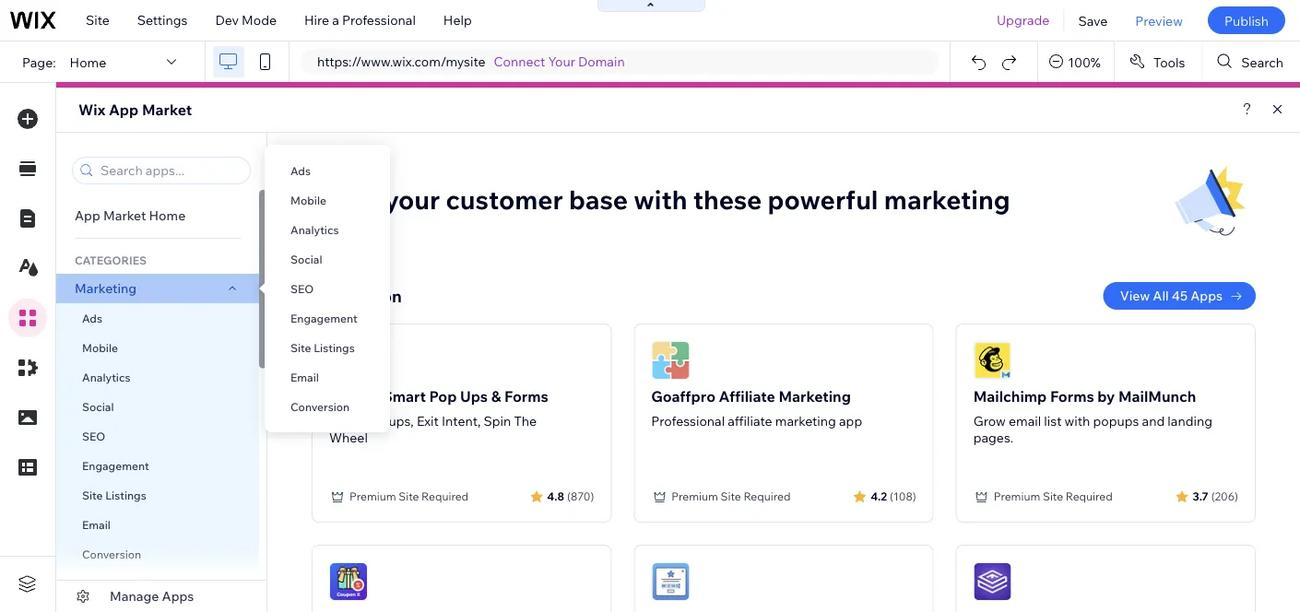 Task type: describe. For each thing, give the bounding box(es) containing it.
affiliate
[[719, 388, 776, 406]]

marketing inside marketing grow your customer base with these powerful marketing tools.
[[885, 183, 1011, 215]]

site left settings
[[86, 12, 110, 28]]

with inside marketing grow your customer base with these powerful marketing tools.
[[634, 183, 688, 215]]

4.8
[[547, 489, 565, 503]]

conversion for leftmost "ads" link
[[82, 548, 141, 561]]

social link for "analytics" link for leftmost "ads" link
[[56, 392, 259, 422]]

preview
[[1136, 12, 1184, 28]]

intent,
[[442, 413, 481, 429]]

0 vertical spatial app
[[109, 101, 139, 119]]

premium for poptin:
[[350, 490, 396, 504]]

poptin: smart pop ups & forms email popups, exit intent, spin the wheel
[[329, 388, 549, 446]]

engagement link for rightmost "ads" link
[[265, 304, 390, 333]]

popups,
[[365, 413, 414, 429]]

pop
[[429, 388, 457, 406]]

seo for "analytics" link for leftmost "ads" link social link
[[82, 429, 105, 443]]

your
[[549, 54, 576, 70]]

site listings link for leftmost "ads" link's engagement link
[[56, 481, 259, 510]]

and
[[1143, 413, 1165, 429]]

ups
[[460, 388, 488, 406]]

email
[[1009, 413, 1042, 429]]

publish
[[1225, 12, 1270, 28]]

preview button
[[1122, 0, 1197, 41]]

seo link for leftmost "ads" link's engagement link
[[56, 422, 259, 451]]

tools button
[[1115, 42, 1202, 82]]

popups
[[1094, 413, 1140, 429]]

search
[[1242, 54, 1284, 70]]

goaffpro affiliate marketing professional affiliate marketing app
[[652, 388, 863, 429]]

hire
[[305, 12, 329, 28]]

https://www.wix.com/mysite
[[317, 54, 486, 70]]

100%
[[1069, 54, 1102, 70]]

4.8 (870)
[[547, 489, 594, 503]]

premium site required for smart
[[350, 490, 469, 504]]

email link for engagement link related to rightmost "ads" link site listings link
[[265, 363, 390, 392]]

mailchimp forms by mailmunch logo image
[[974, 341, 1013, 380]]

help
[[444, 12, 472, 28]]

1 horizontal spatial home
[[149, 208, 186, 224]]

site down exit
[[399, 490, 419, 504]]

all
[[1154, 288, 1170, 304]]

1 horizontal spatial ads link
[[265, 156, 390, 185]]

0 horizontal spatial ads link
[[56, 304, 259, 333]]

site up sell on the bottom left of the page
[[82, 489, 103, 502]]

base
[[569, 183, 628, 215]]

0 vertical spatial ads
[[291, 164, 311, 178]]

premium for mailchimp
[[994, 490, 1041, 504]]

45
[[1173, 288, 1188, 304]]

mobile link for "analytics" link associated with rightmost "ads" link
[[265, 185, 390, 215]]

manage
[[110, 589, 159, 605]]

apps inside 'link'
[[1191, 288, 1223, 304]]

listings for engagement link related to rightmost "ads" link
[[314, 341, 355, 355]]

site left poptin: smart pop ups & forms logo
[[291, 341, 311, 355]]

apps inside button
[[162, 589, 194, 605]]

market inside app market home link
[[103, 208, 146, 224]]

conversion link for engagement link related to rightmost "ads" link
[[265, 392, 390, 422]]

goaffpro affiliate marketing logo image
[[652, 341, 690, 380]]

marketing for marketing
[[75, 280, 137, 297]]

engagement link for leftmost "ads" link
[[56, 451, 259, 481]]

email inside poptin: smart pop ups & forms email popups, exit intent, spin the wheel
[[329, 413, 362, 429]]

0 horizontal spatial ads
[[82, 311, 102, 325]]

https://www.wix.com/mysite connect your domain
[[317, 54, 625, 70]]

(206)
[[1212, 489, 1239, 503]]

dev
[[215, 12, 239, 28]]

conversion link for leftmost "ads" link's engagement link
[[56, 540, 259, 569]]

grow inside marketing grow your customer base with these powerful marketing tools.
[[312, 183, 379, 215]]

categories
[[75, 253, 147, 267]]

100% button
[[1039, 42, 1114, 82]]

exit
[[417, 413, 439, 429]]

by
[[1098, 388, 1116, 406]]

grow inside mailchimp forms by mailmunch grow email list with popups and landing pages.
[[974, 413, 1006, 429]]

3.7
[[1194, 489, 1209, 503]]

wix
[[78, 101, 105, 119]]

sell online
[[75, 576, 141, 592]]

domain
[[579, 54, 625, 70]]

forms inside poptin: smart pop ups & forms email popups, exit intent, spin the wheel
[[505, 388, 549, 406]]

0 horizontal spatial professional
[[342, 12, 416, 28]]

0 vertical spatial engagement
[[291, 311, 358, 325]]

affiliate
[[728, 413, 773, 429]]

list
[[1045, 413, 1062, 429]]

search button
[[1203, 42, 1301, 82]]

sell online link
[[56, 569, 259, 599]]

&
[[491, 388, 501, 406]]

manage apps
[[110, 589, 194, 605]]

hire a professional
[[305, 12, 416, 28]]

4.2
[[871, 489, 888, 503]]

analytics for "analytics" link associated with rightmost "ads" link
[[291, 223, 339, 237]]

professional inside goaffpro affiliate marketing professional affiliate marketing app
[[652, 413, 725, 429]]

sell
[[75, 576, 97, 592]]

seo link for engagement link related to rightmost "ads" link
[[265, 274, 390, 304]]

mailchimp forms by mailmunch grow email list with popups and landing pages.
[[974, 388, 1213, 446]]

listings for leftmost "ads" link's engagement link
[[105, 489, 146, 502]]

app inside app market home link
[[75, 208, 100, 224]]



Task type: locate. For each thing, give the bounding box(es) containing it.
0 vertical spatial listings
[[314, 341, 355, 355]]

marketing inside goaffpro affiliate marketing professional affiliate marketing app
[[779, 388, 851, 406]]

0 horizontal spatial social link
[[56, 392, 259, 422]]

marketing
[[885, 183, 1011, 215], [776, 413, 837, 429]]

analytics link
[[265, 215, 390, 244], [56, 363, 259, 392]]

0 horizontal spatial grow
[[312, 183, 379, 215]]

2 required from the left
[[744, 490, 791, 504]]

1 horizontal spatial marketing
[[885, 183, 1011, 215]]

0 vertical spatial conversion link
[[265, 392, 390, 422]]

dev mode
[[215, 12, 277, 28]]

4.2 (108)
[[871, 489, 917, 503]]

market
[[142, 101, 192, 119], [103, 208, 146, 224]]

2 horizontal spatial marketing
[[779, 388, 851, 406]]

email up sell on the bottom left of the page
[[82, 518, 111, 532]]

1 horizontal spatial analytics link
[[265, 215, 390, 244]]

email for leftmost "ads" link's engagement link
[[82, 518, 111, 532]]

forms
[[505, 388, 549, 406], [1051, 388, 1095, 406]]

(870)
[[567, 489, 594, 503]]

save button
[[1065, 0, 1122, 41]]

required for forms
[[422, 490, 469, 504]]

1 vertical spatial email
[[329, 413, 362, 429]]

0 vertical spatial marketing
[[312, 155, 392, 176]]

your
[[384, 183, 440, 215]]

1 horizontal spatial with
[[1065, 413, 1091, 429]]

2 vertical spatial marketing
[[779, 388, 851, 406]]

premium site required down affiliate
[[672, 490, 791, 504]]

1 vertical spatial home
[[149, 208, 186, 224]]

marketing inside marketing grow your customer base with these powerful marketing tools.
[[312, 155, 392, 176]]

1 vertical spatial market
[[103, 208, 146, 224]]

marketing down categories
[[75, 280, 137, 297]]

1 vertical spatial with
[[1065, 413, 1091, 429]]

0 horizontal spatial seo link
[[56, 422, 259, 451]]

0 horizontal spatial site listings
[[82, 489, 146, 502]]

0 vertical spatial conversion
[[312, 286, 402, 306]]

these
[[694, 183, 762, 215]]

1 horizontal spatial required
[[744, 490, 791, 504]]

1 horizontal spatial ads
[[291, 164, 311, 178]]

mobile up tools. at left top
[[291, 193, 327, 207]]

2 vertical spatial email
[[82, 518, 111, 532]]

mobile for "analytics" link for leftmost "ads" link
[[82, 341, 118, 355]]

email up wheel
[[329, 413, 362, 429]]

1 vertical spatial conversion link
[[56, 540, 259, 569]]

site down affiliate
[[721, 490, 742, 504]]

mobile link for "analytics" link for leftmost "ads" link
[[56, 333, 259, 363]]

app market home
[[75, 208, 186, 224]]

0 vertical spatial social link
[[265, 244, 390, 274]]

forms up the
[[505, 388, 549, 406]]

0 vertical spatial grow
[[312, 183, 379, 215]]

1 vertical spatial social
[[82, 400, 114, 414]]

site listings for leftmost "ads" link's engagement link
[[82, 489, 146, 502]]

1 required from the left
[[422, 490, 469, 504]]

wix app market
[[78, 101, 192, 119]]

professional
[[342, 12, 416, 28], [652, 413, 725, 429]]

1 premium site required from the left
[[350, 490, 469, 504]]

0 vertical spatial mobile
[[291, 193, 327, 207]]

home down "search apps..." field
[[149, 208, 186, 224]]

email link up wheel
[[265, 363, 390, 392]]

1 horizontal spatial seo
[[291, 282, 314, 296]]

required down the popups
[[1066, 490, 1113, 504]]

required down intent,
[[422, 490, 469, 504]]

0 vertical spatial seo
[[291, 282, 314, 296]]

forms inside mailchimp forms by mailmunch grow email list with popups and landing pages.
[[1051, 388, 1095, 406]]

the
[[514, 413, 537, 429]]

conversion link up wheel
[[265, 392, 390, 422]]

1 vertical spatial ads link
[[56, 304, 259, 333]]

0 vertical spatial email
[[291, 370, 319, 384]]

site down list
[[1043, 490, 1064, 504]]

connect
[[494, 54, 546, 70]]

coupon x discount code pop ups logo image
[[329, 563, 368, 602]]

1 vertical spatial analytics
[[82, 370, 130, 384]]

0 horizontal spatial marketing
[[776, 413, 837, 429]]

conversion for rightmost "ads" link
[[291, 400, 350, 414]]

2 premium site required from the left
[[672, 490, 791, 504]]

social for "analytics" link for leftmost "ads" link
[[82, 400, 114, 414]]

1 vertical spatial seo link
[[56, 422, 259, 451]]

1 vertical spatial social link
[[56, 392, 259, 422]]

site listings up poptin:
[[291, 341, 355, 355]]

0 vertical spatial social
[[291, 252, 323, 266]]

Search apps... field
[[95, 158, 244, 184]]

1 horizontal spatial conversion link
[[265, 392, 390, 422]]

0 horizontal spatial premium site required
[[350, 490, 469, 504]]

tools
[[1154, 54, 1186, 70]]

smart
[[383, 388, 426, 406]]

1 vertical spatial marketing
[[75, 280, 137, 297]]

grow up pages.
[[974, 413, 1006, 429]]

view
[[1121, 288, 1151, 304]]

1 vertical spatial analytics link
[[56, 363, 259, 392]]

customer
[[446, 183, 564, 215]]

2 forms from the left
[[1051, 388, 1095, 406]]

email for engagement link related to rightmost "ads" link
[[291, 370, 319, 384]]

publish button
[[1209, 6, 1286, 34]]

site listings link up poptin:
[[265, 333, 390, 363]]

1 horizontal spatial forms
[[1051, 388, 1095, 406]]

site listings up online
[[82, 489, 146, 502]]

marketing grow your customer base with these powerful marketing tools.
[[312, 155, 1011, 249]]

spin
[[484, 413, 511, 429]]

3.7 (206)
[[1194, 489, 1239, 503]]

conversion link up manage apps button
[[56, 540, 259, 569]]

premium site required down list
[[994, 490, 1113, 504]]

marketing link
[[56, 274, 259, 304]]

1 vertical spatial engagement link
[[56, 451, 259, 481]]

site listings
[[291, 341, 355, 355], [82, 489, 146, 502]]

0 vertical spatial analytics
[[291, 223, 339, 237]]

1 vertical spatial ads
[[82, 311, 102, 325]]

mobile link up tools. at left top
[[265, 185, 390, 215]]

0 horizontal spatial with
[[634, 183, 688, 215]]

3 required from the left
[[1066, 490, 1113, 504]]

0 vertical spatial professional
[[342, 12, 416, 28]]

marketing up app
[[779, 388, 851, 406]]

0 horizontal spatial app
[[75, 208, 100, 224]]

mailmunch
[[1119, 388, 1197, 406]]

mobile down marketing link
[[82, 341, 118, 355]]

1 horizontal spatial site listings
[[291, 341, 355, 355]]

1 horizontal spatial email link
[[265, 363, 390, 392]]

forms up list
[[1051, 388, 1095, 406]]

1 vertical spatial seo
[[82, 429, 105, 443]]

ads link up tools. at left top
[[265, 156, 390, 185]]

app market home link
[[56, 201, 259, 231]]

0 horizontal spatial engagement
[[82, 459, 149, 473]]

0 horizontal spatial analytics link
[[56, 363, 259, 392]]

manage apps button
[[56, 581, 267, 613]]

marketing
[[312, 155, 392, 176], [75, 280, 137, 297], [779, 388, 851, 406]]

premium site required for forms
[[994, 490, 1113, 504]]

premium for goaffpro
[[672, 490, 719, 504]]

0 horizontal spatial mobile link
[[56, 333, 259, 363]]

1 horizontal spatial listings
[[314, 341, 355, 355]]

email link
[[265, 363, 390, 392], [56, 510, 259, 540]]

1 forms from the left
[[505, 388, 549, 406]]

goaffpro
[[652, 388, 716, 406]]

1 horizontal spatial mobile link
[[265, 185, 390, 215]]

3 premium from the left
[[994, 490, 1041, 504]]

conversion link
[[265, 392, 390, 422], [56, 540, 259, 569]]

tools.
[[312, 216, 381, 249]]

0 vertical spatial site listings link
[[265, 333, 390, 363]]

1 vertical spatial apps
[[162, 589, 194, 605]]

apps
[[1191, 288, 1223, 304], [162, 589, 194, 605]]

apps right 45
[[1191, 288, 1223, 304]]

premium down wheel
[[350, 490, 396, 504]]

site listings for engagement link related to rightmost "ads" link
[[291, 341, 355, 355]]

marketing for marketing grow your customer base with these powerful marketing tools.
[[312, 155, 392, 176]]

home up wix
[[70, 54, 106, 70]]

1 vertical spatial listings
[[105, 489, 146, 502]]

mobile for "analytics" link associated with rightmost "ads" link
[[291, 193, 327, 207]]

0 vertical spatial ads link
[[265, 156, 390, 185]]

landing
[[1168, 413, 1213, 429]]

sales popup by powr logo image
[[652, 563, 690, 602]]

1 horizontal spatial app
[[109, 101, 139, 119]]

site listings link for engagement link related to rightmost "ads" link
[[265, 333, 390, 363]]

1 vertical spatial app
[[75, 208, 100, 224]]

0 horizontal spatial seo
[[82, 429, 105, 443]]

market up categories
[[103, 208, 146, 224]]

email link up sell online link
[[56, 510, 259, 540]]

1 vertical spatial grow
[[974, 413, 1006, 429]]

marketing up tools. at left top
[[312, 155, 392, 176]]

2 horizontal spatial premium site required
[[994, 490, 1113, 504]]

premium site required down exit
[[350, 490, 469, 504]]

engagement
[[291, 311, 358, 325], [82, 459, 149, 473]]

analytics
[[291, 223, 339, 237], [82, 370, 130, 384]]

social for "analytics" link associated with rightmost "ads" link
[[291, 252, 323, 266]]

0 horizontal spatial email
[[82, 518, 111, 532]]

listings up poptin:
[[314, 341, 355, 355]]

mobile
[[291, 193, 327, 207], [82, 341, 118, 355]]

apps right manage
[[162, 589, 194, 605]]

0 horizontal spatial conversion link
[[56, 540, 259, 569]]

1 horizontal spatial social
[[291, 252, 323, 266]]

0 vertical spatial seo link
[[265, 274, 390, 304]]

social link for "analytics" link associated with rightmost "ads" link
[[265, 244, 390, 274]]

0 horizontal spatial analytics
[[82, 370, 130, 384]]

seo link
[[265, 274, 390, 304], [56, 422, 259, 451]]

0 horizontal spatial site listings link
[[56, 481, 259, 510]]

conversion
[[312, 286, 402, 306], [291, 400, 350, 414], [82, 548, 141, 561]]

marketing inside goaffpro affiliate marketing professional affiliate marketing app
[[776, 413, 837, 429]]

wheel
[[329, 430, 368, 446]]

with right list
[[1065, 413, 1091, 429]]

online
[[100, 576, 141, 592]]

0 horizontal spatial email link
[[56, 510, 259, 540]]

poptin:
[[329, 388, 380, 406]]

conversion up sell online on the bottom of the page
[[82, 548, 141, 561]]

email left poptin: smart pop ups & forms logo
[[291, 370, 319, 384]]

app right wix
[[109, 101, 139, 119]]

listings
[[314, 341, 355, 355], [105, 489, 146, 502]]

1 vertical spatial professional
[[652, 413, 725, 429]]

app
[[109, 101, 139, 119], [75, 208, 100, 224]]

required for marketing
[[744, 490, 791, 504]]

view all 45 apps link
[[1104, 282, 1257, 310]]

1 horizontal spatial apps
[[1191, 288, 1223, 304]]

poptin: smart pop ups & forms logo image
[[329, 341, 368, 380]]

1 horizontal spatial marketing
[[312, 155, 392, 176]]

ads
[[291, 164, 311, 178], [82, 311, 102, 325]]

professional down "goaffpro"
[[652, 413, 725, 429]]

site listings link up sell online link
[[56, 481, 259, 510]]

2 horizontal spatial email
[[329, 413, 362, 429]]

1 vertical spatial site listings
[[82, 489, 146, 502]]

1 horizontal spatial analytics
[[291, 223, 339, 237]]

with
[[634, 183, 688, 215], [1065, 413, 1091, 429]]

app
[[840, 413, 863, 429]]

professional right a
[[342, 12, 416, 28]]

3 premium site required from the left
[[994, 490, 1113, 504]]

1 horizontal spatial engagement link
[[265, 304, 390, 333]]

2 premium from the left
[[672, 490, 719, 504]]

premium up sales popup by powr logo at the bottom right
[[672, 490, 719, 504]]

seo for social link associated with "analytics" link associated with rightmost "ads" link
[[291, 282, 314, 296]]

upgrade
[[997, 12, 1050, 28]]

email
[[291, 370, 319, 384], [329, 413, 362, 429], [82, 518, 111, 532]]

market up "search apps..." field
[[142, 101, 192, 119]]

mode
[[242, 12, 277, 28]]

view all 45 apps
[[1121, 288, 1223, 304]]

with right base
[[634, 183, 688, 215]]

with inside mailchimp forms by mailmunch grow email list with popups and landing pages.
[[1065, 413, 1091, 429]]

required
[[422, 490, 469, 504], [744, 490, 791, 504], [1066, 490, 1113, 504]]

1 premium from the left
[[350, 490, 396, 504]]

listings up online
[[105, 489, 146, 502]]

premium down pages.
[[994, 490, 1041, 504]]

email link for site listings link for leftmost "ads" link's engagement link
[[56, 510, 259, 540]]

ads link
[[265, 156, 390, 185], [56, 304, 259, 333]]

0 vertical spatial home
[[70, 54, 106, 70]]

2 horizontal spatial required
[[1066, 490, 1113, 504]]

0 horizontal spatial apps
[[162, 589, 194, 605]]

app up categories
[[75, 208, 100, 224]]

grow up tools. at left top
[[312, 183, 379, 215]]

grow
[[312, 183, 379, 215], [974, 413, 1006, 429]]

mobile link
[[265, 185, 390, 215], [56, 333, 259, 363]]

analytics link for rightmost "ads" link
[[265, 215, 390, 244]]

0 horizontal spatial mobile
[[82, 341, 118, 355]]

save
[[1079, 12, 1108, 28]]

required for email
[[1066, 490, 1113, 504]]

ads link down categories
[[56, 304, 259, 333]]

pages.
[[974, 430, 1014, 446]]

1 vertical spatial mobile link
[[56, 333, 259, 363]]

promolayer: popups+ for pros logo image
[[974, 563, 1013, 602]]

0 vertical spatial email link
[[265, 363, 390, 392]]

social link
[[265, 244, 390, 274], [56, 392, 259, 422]]

mobile link down marketing link
[[56, 333, 259, 363]]

0 vertical spatial market
[[142, 101, 192, 119]]

1 vertical spatial conversion
[[291, 400, 350, 414]]

conversion down tools. at left top
[[312, 286, 402, 306]]

0 horizontal spatial home
[[70, 54, 106, 70]]

settings
[[137, 12, 188, 28]]

1 horizontal spatial seo link
[[265, 274, 390, 304]]

0 horizontal spatial premium
[[350, 490, 396, 504]]

(108)
[[890, 489, 917, 503]]

analytics link for leftmost "ads" link
[[56, 363, 259, 392]]

a
[[332, 12, 339, 28]]

0 horizontal spatial engagement link
[[56, 451, 259, 481]]

0 horizontal spatial forms
[[505, 388, 549, 406]]

home
[[70, 54, 106, 70], [149, 208, 186, 224]]

0 vertical spatial mobile link
[[265, 185, 390, 215]]

1 horizontal spatial engagement
[[291, 311, 358, 325]]

0 vertical spatial apps
[[1191, 288, 1223, 304]]

powerful
[[768, 183, 879, 215]]

analytics for "analytics" link for leftmost "ads" link
[[82, 370, 130, 384]]

1 vertical spatial email link
[[56, 510, 259, 540]]

required down affiliate
[[744, 490, 791, 504]]

0 horizontal spatial marketing
[[75, 280, 137, 297]]

mailchimp
[[974, 388, 1047, 406]]

conversion up wheel
[[291, 400, 350, 414]]

premium site required for affiliate
[[672, 490, 791, 504]]

2 vertical spatial conversion
[[82, 548, 141, 561]]

1 horizontal spatial mobile
[[291, 193, 327, 207]]



Task type: vqa. For each thing, say whether or not it's contained in the screenshot.
leftmost ads link
yes



